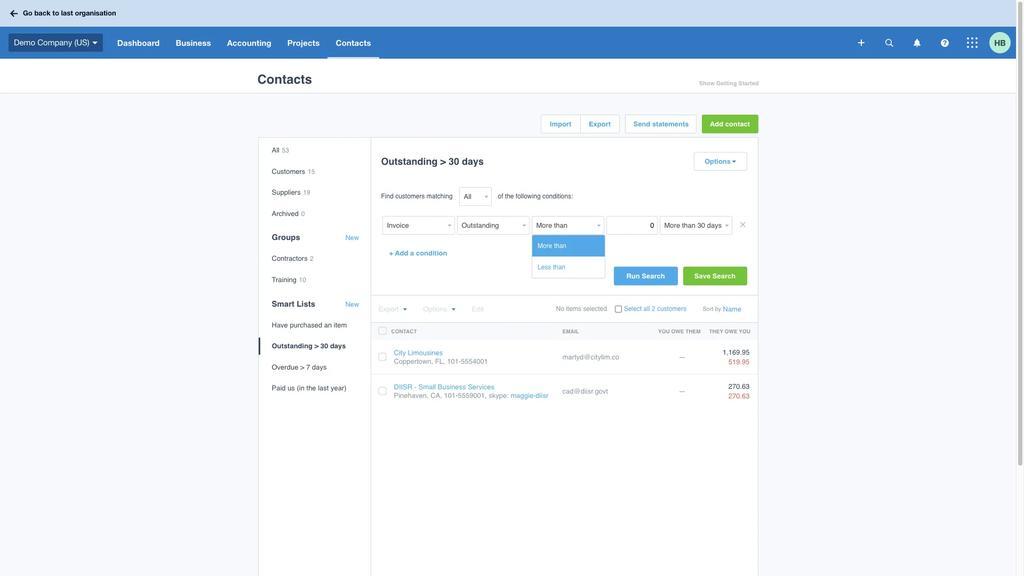 Task type: vqa. For each thing, say whether or not it's contained in the screenshot.
fourth O from the top
no



Task type: describe. For each thing, give the bounding box(es) containing it.
them
[[686, 328, 701, 335]]

save search
[[695, 272, 736, 280]]

statements
[[652, 120, 689, 128]]

send statements
[[634, 120, 689, 128]]

than for less than
[[553, 264, 566, 271]]

matching
[[427, 193, 453, 200]]

owe for you
[[671, 328, 684, 335]]

show getting started link
[[699, 77, 759, 90]]

a
[[410, 249, 414, 257]]

less than
[[538, 264, 566, 271]]

overdue > 7 days
[[272, 363, 327, 371]]

all
[[272, 146, 280, 154]]

back
[[34, 9, 51, 17]]

select all 2 customers
[[624, 305, 687, 313]]

Outstanding text field
[[457, 216, 520, 235]]

add inside 'button'
[[710, 120, 724, 128]]

15
[[308, 168, 315, 175]]

1 270.63 from the top
[[729, 382, 750, 390]]

1 vertical spatial the
[[307, 384, 316, 392]]

1 vertical spatial >
[[315, 342, 319, 350]]

0 vertical spatial customers
[[395, 193, 425, 200]]

1 horizontal spatial svg image
[[914, 39, 921, 47]]

accounting
[[227, 38, 271, 47]]

dashboard
[[117, 38, 160, 47]]

martyd@citylim.co
[[563, 353, 619, 361]]

groups
[[272, 233, 300, 242]]

archived 0
[[272, 210, 305, 218]]

sort by name
[[703, 305, 742, 313]]

training 10
[[272, 276, 306, 284]]

diisr - small business services link
[[394, 383, 495, 391]]

company
[[37, 38, 72, 47]]

ca,
[[431, 391, 442, 399]]

you owe them
[[658, 328, 701, 335]]

demo company (us)
[[14, 38, 89, 47]]

2 inside contractors 2
[[310, 255, 314, 263]]

run search button
[[614, 267, 678, 285]]

select
[[624, 305, 642, 313]]

paid
[[272, 384, 286, 392]]

diisr - small business services pinehaven, ca, 101-5559001, skype: maggie-diisr
[[394, 383, 549, 399]]

they
[[709, 328, 723, 335]]

contact
[[391, 328, 417, 335]]

items
[[566, 305, 581, 313]]

1 vertical spatial export button
[[379, 305, 407, 313]]

item
[[334, 321, 347, 329]]

5559001,
[[458, 391, 487, 399]]

+ add a condition button
[[381, 244, 455, 262]]

svg image inside demo company (us) 'popup button'
[[92, 41, 97, 44]]

overdue
[[272, 363, 298, 371]]

0 horizontal spatial >
[[300, 363, 304, 371]]

2 you from the left
[[739, 328, 751, 335]]

diisr
[[536, 391, 549, 399]]

started
[[739, 80, 759, 87]]

5554001
[[461, 357, 488, 365]]

condition
[[416, 249, 447, 257]]

hb
[[995, 38, 1006, 47]]

an
[[324, 321, 332, 329]]

go
[[23, 9, 32, 17]]

send
[[634, 120, 651, 128]]

projects button
[[279, 27, 328, 59]]

0 vertical spatial outstanding
[[381, 156, 438, 167]]

— for 270.63
[[679, 387, 686, 395]]

1 vertical spatial outstanding > 30 days
[[272, 342, 346, 350]]

new for smart lists
[[345, 300, 359, 308]]

organisation
[[75, 9, 116, 17]]

name button
[[723, 305, 742, 313]]

export for bottom export button
[[379, 305, 399, 313]]

1 vertical spatial 30
[[321, 342, 328, 350]]

run
[[627, 272, 640, 280]]

dashboard link
[[109, 27, 168, 59]]

1 you from the left
[[658, 328, 670, 335]]

smart
[[272, 299, 295, 308]]

new link for groups
[[345, 234, 359, 242]]

1 horizontal spatial customers
[[657, 305, 687, 313]]

contacts button
[[328, 27, 379, 59]]

search for run search
[[642, 272, 665, 280]]

2 270.63 from the top
[[729, 392, 750, 400]]

us
[[288, 384, 295, 392]]

archived
[[272, 210, 299, 218]]

(in
[[297, 384, 305, 392]]

1 horizontal spatial last
[[318, 384, 329, 392]]

email
[[563, 328, 579, 335]]

export for rightmost export button
[[589, 120, 611, 128]]

city
[[394, 349, 406, 357]]

el image for email
[[452, 308, 456, 312]]

svg image inside go back to last organisation "link"
[[10, 10, 18, 17]]

+ add a condition
[[389, 249, 447, 257]]

101- inside city limousines coppertown, fl, 101-5554001
[[447, 357, 461, 365]]

contractors
[[272, 255, 308, 263]]

contacts inside dropdown button
[[336, 38, 371, 47]]

no items selected
[[556, 305, 607, 313]]

1 horizontal spatial days
[[330, 342, 346, 350]]

go back to last organisation
[[23, 9, 116, 17]]

edit
[[472, 305, 484, 313]]

+
[[389, 249, 393, 257]]

getting
[[717, 80, 737, 87]]

selected
[[583, 305, 607, 313]]

edit button
[[472, 305, 484, 313]]

el image inside export button
[[403, 308, 407, 312]]

1 vertical spatial 2
[[652, 305, 655, 313]]

projects
[[287, 38, 320, 47]]

0
[[301, 210, 305, 218]]

all 53
[[272, 146, 289, 154]]

to
[[52, 9, 59, 17]]

— for 1,169.95
[[679, 353, 686, 361]]



Task type: locate. For each thing, give the bounding box(es) containing it.
> left 7
[[300, 363, 304, 371]]

owe right they
[[725, 328, 738, 335]]

options button down the add contact 'button' at top right
[[694, 153, 747, 170]]

1 vertical spatial 101-
[[444, 391, 458, 399]]

options down the add contact 'button' at top right
[[705, 157, 731, 165]]

outstanding > 30 days down have purchased an item in the bottom of the page
[[272, 342, 346, 350]]

1 vertical spatial 270.63
[[729, 392, 750, 400]]

el image left the edit button on the bottom of the page
[[452, 308, 456, 312]]

1 vertical spatial new
[[345, 300, 359, 308]]

0 vertical spatial new link
[[345, 234, 359, 242]]

demo
[[14, 38, 35, 47]]

1 horizontal spatial owe
[[725, 328, 738, 335]]

export inside export button
[[589, 120, 611, 128]]

options for email
[[423, 305, 447, 313]]

accounting button
[[219, 27, 279, 59]]

outstanding > 30 days
[[381, 156, 484, 167], [272, 342, 346, 350]]

0 horizontal spatial days
[[312, 363, 327, 371]]

1 owe from the left
[[671, 328, 684, 335]]

contacts
[[336, 38, 371, 47], [257, 72, 312, 87]]

519.95
[[729, 358, 750, 366]]

run search
[[627, 272, 665, 280]]

2 right contractors
[[310, 255, 314, 263]]

el image down contact at the top of page
[[732, 160, 736, 164]]

0 horizontal spatial owe
[[671, 328, 684, 335]]

days right 7
[[312, 363, 327, 371]]

1 vertical spatial add
[[395, 249, 408, 257]]

1 horizontal spatial 2
[[652, 305, 655, 313]]

options button left edit
[[423, 305, 456, 313]]

skype:
[[489, 391, 509, 399]]

0 horizontal spatial 2
[[310, 255, 314, 263]]

0 vertical spatial outstanding > 30 days
[[381, 156, 484, 167]]

search for save search
[[713, 272, 736, 280]]

suppliers
[[272, 188, 301, 196]]

1 vertical spatial outstanding
[[272, 342, 313, 350]]

30
[[449, 156, 459, 167], [321, 342, 328, 350]]

options button
[[694, 153, 747, 170], [423, 305, 456, 313]]

0 horizontal spatial svg image
[[858, 39, 865, 46]]

2 new from the top
[[345, 300, 359, 308]]

1 vertical spatial business
[[438, 383, 466, 391]]

0 horizontal spatial options button
[[423, 305, 456, 313]]

you down select all 2 customers
[[658, 328, 670, 335]]

0 horizontal spatial export
[[379, 305, 399, 313]]

0 horizontal spatial the
[[307, 384, 316, 392]]

new
[[345, 234, 359, 242], [345, 300, 359, 308]]

1 horizontal spatial options button
[[694, 153, 747, 170]]

1 vertical spatial last
[[318, 384, 329, 392]]

options for of the following conditions:
[[705, 157, 731, 165]]

None checkbox
[[615, 306, 622, 313]]

1 horizontal spatial business
[[438, 383, 466, 391]]

2 new link from the top
[[345, 300, 359, 308]]

0 horizontal spatial business
[[176, 38, 211, 47]]

than right "more"
[[554, 242, 567, 250]]

conditions:
[[543, 193, 573, 200]]

—
[[679, 353, 686, 361], [679, 387, 686, 395]]

1 vertical spatial than
[[553, 264, 566, 271]]

1 vertical spatial days
[[330, 342, 346, 350]]

101-
[[447, 357, 461, 365], [444, 391, 458, 399]]

customers right the find
[[395, 193, 425, 200]]

1 search from the left
[[642, 272, 665, 280]]

2 horizontal spatial >
[[440, 156, 446, 167]]

all
[[644, 305, 650, 313]]

el image for of the following conditions:
[[732, 160, 736, 164]]

0 vertical spatial last
[[61, 9, 73, 17]]

add contact button
[[702, 115, 758, 133]]

2 right all
[[652, 305, 655, 313]]

city limousines coppertown, fl, 101-5554001
[[394, 349, 488, 365]]

days
[[462, 156, 484, 167], [330, 342, 346, 350], [312, 363, 327, 371]]

0 vertical spatial 2
[[310, 255, 314, 263]]

el image
[[732, 160, 736, 164], [403, 308, 407, 312], [452, 308, 456, 312]]

options button for of the following conditions:
[[694, 153, 747, 170]]

All text field
[[459, 187, 482, 206]]

0 horizontal spatial outstanding
[[272, 342, 313, 350]]

0 vertical spatial contacts
[[336, 38, 371, 47]]

0 horizontal spatial export button
[[379, 305, 407, 313]]

101- inside "diisr - small business services pinehaven, ca, 101-5559001, skype: maggie-diisr"
[[444, 391, 458, 399]]

no
[[556, 305, 564, 313]]

small
[[419, 383, 436, 391]]

find customers matching
[[381, 193, 453, 200]]

new link
[[345, 234, 359, 242], [345, 300, 359, 308]]

0 vertical spatial than
[[554, 242, 567, 250]]

0 vertical spatial 101-
[[447, 357, 461, 365]]

0 vertical spatial the
[[505, 193, 514, 200]]

30 down an
[[321, 342, 328, 350]]

last inside "link"
[[61, 9, 73, 17]]

2 search from the left
[[713, 272, 736, 280]]

cad@diisr.govt
[[563, 387, 608, 395]]

search inside the save search button
[[713, 272, 736, 280]]

customers up 'you owe them'
[[657, 305, 687, 313]]

270.63 270.63
[[729, 382, 750, 400]]

new link for smart lists
[[345, 300, 359, 308]]

2
[[310, 255, 314, 263], [652, 305, 655, 313]]

contractors 2
[[272, 255, 314, 263]]

name
[[723, 305, 742, 313]]

fl,
[[435, 357, 445, 365]]

1 vertical spatial contacts
[[257, 72, 312, 87]]

(us)
[[74, 38, 89, 47]]

owe
[[671, 328, 684, 335], [725, 328, 738, 335]]

30 up matching
[[449, 156, 459, 167]]

search inside run search button
[[642, 272, 665, 280]]

0 vertical spatial add
[[710, 120, 724, 128]]

limousines
[[408, 349, 443, 357]]

last right to
[[61, 9, 73, 17]]

> up matching
[[440, 156, 446, 167]]

0 vertical spatial business
[[176, 38, 211, 47]]

0 horizontal spatial options
[[423, 305, 447, 313]]

0 horizontal spatial add
[[395, 249, 408, 257]]

-
[[414, 383, 417, 391]]

1 horizontal spatial el image
[[452, 308, 456, 312]]

1 vertical spatial —
[[679, 387, 686, 395]]

1 — from the top
[[679, 353, 686, 361]]

2 — from the top
[[679, 387, 686, 395]]

1,169.95
[[723, 348, 750, 356]]

show getting started
[[699, 80, 759, 87]]

1 horizontal spatial search
[[713, 272, 736, 280]]

0 vertical spatial 270.63
[[729, 382, 750, 390]]

0 vertical spatial —
[[679, 353, 686, 361]]

they owe you
[[709, 328, 751, 335]]

purchased
[[290, 321, 322, 329]]

add right +
[[395, 249, 408, 257]]

customers
[[272, 167, 305, 175]]

send statements button
[[626, 115, 696, 133]]

of
[[498, 193, 503, 200]]

1 horizontal spatial add
[[710, 120, 724, 128]]

0 horizontal spatial contacts
[[257, 72, 312, 87]]

hb button
[[990, 27, 1016, 59]]

2 horizontal spatial el image
[[732, 160, 736, 164]]

diisr
[[394, 383, 412, 391]]

outstanding
[[381, 156, 438, 167], [272, 342, 313, 350]]

paid us (in the last year)
[[272, 384, 347, 392]]

business button
[[168, 27, 219, 59]]

> down have purchased an item in the bottom of the page
[[315, 342, 319, 350]]

have
[[272, 321, 288, 329]]

1 new from the top
[[345, 234, 359, 242]]

training
[[272, 276, 297, 284]]

1 horizontal spatial the
[[505, 193, 514, 200]]

0 horizontal spatial last
[[61, 9, 73, 17]]

owe left them
[[671, 328, 684, 335]]

of the following conditions:
[[498, 193, 573, 200]]

search right run
[[642, 272, 665, 280]]

year)
[[331, 384, 347, 392]]

customers 15
[[272, 167, 315, 175]]

city limousines link
[[394, 349, 443, 357]]

lists
[[297, 299, 315, 308]]

2 owe from the left
[[725, 328, 738, 335]]

1 horizontal spatial 30
[[449, 156, 459, 167]]

1 horizontal spatial outstanding > 30 days
[[381, 156, 484, 167]]

0 vertical spatial export button
[[581, 115, 619, 133]]

contacts down "projects" popup button
[[257, 72, 312, 87]]

find
[[381, 193, 394, 200]]

0 horizontal spatial you
[[658, 328, 670, 335]]

new for groups
[[345, 234, 359, 242]]

more
[[538, 242, 552, 250]]

maggie-diisr link
[[511, 391, 549, 399]]

the right of
[[505, 193, 514, 200]]

0 horizontal spatial 30
[[321, 342, 328, 350]]

export right import button
[[589, 120, 611, 128]]

0 vertical spatial new
[[345, 234, 359, 242]]

days up all text field
[[462, 156, 484, 167]]

business inside business dropdown button
[[176, 38, 211, 47]]

1 horizontal spatial options
[[705, 157, 731, 165]]

2 horizontal spatial days
[[462, 156, 484, 167]]

by
[[715, 306, 721, 313]]

add left contact at the top of page
[[710, 120, 724, 128]]

1 vertical spatial new link
[[345, 300, 359, 308]]

0 vertical spatial options button
[[694, 153, 747, 170]]

show
[[699, 80, 715, 87]]

export up contact
[[379, 305, 399, 313]]

banner containing hb
[[0, 0, 1016, 59]]

0 horizontal spatial customers
[[395, 193, 425, 200]]

outstanding up overdue > 7 days
[[272, 342, 313, 350]]

outstanding up find customers matching
[[381, 156, 438, 167]]

0 horizontal spatial search
[[642, 272, 665, 280]]

1 vertical spatial export
[[379, 305, 399, 313]]

save
[[695, 272, 711, 280]]

0 horizontal spatial outstanding > 30 days
[[272, 342, 346, 350]]

navigation
[[109, 27, 851, 59]]

101- right fl,
[[447, 357, 461, 365]]

options left the edit button on the bottom of the page
[[423, 305, 447, 313]]

1 vertical spatial options button
[[423, 305, 456, 313]]

than for more than
[[554, 242, 567, 250]]

1 horizontal spatial export button
[[581, 115, 619, 133]]

coppertown,
[[394, 357, 433, 365]]

export button up contact
[[379, 305, 407, 313]]

1 horizontal spatial you
[[739, 328, 751, 335]]

10
[[299, 276, 306, 284]]

export button right import button
[[581, 115, 619, 133]]

1 horizontal spatial >
[[315, 342, 319, 350]]

add inside button
[[395, 249, 408, 257]]

svg image
[[10, 10, 18, 17], [967, 37, 978, 48], [885, 39, 893, 47], [941, 39, 949, 47], [92, 41, 97, 44]]

7
[[306, 363, 310, 371]]

101- down diisr - small business services link
[[444, 391, 458, 399]]

pinehaven,
[[394, 391, 429, 399]]

days down item
[[330, 342, 346, 350]]

navigation containing dashboard
[[109, 27, 851, 59]]

outstanding > 30 days up matching
[[381, 156, 484, 167]]

el image up contact
[[403, 308, 407, 312]]

business inside "diisr - small business services pinehaven, ca, 101-5559001, skype: maggie-diisr"
[[438, 383, 466, 391]]

svg image
[[914, 39, 921, 47], [858, 39, 865, 46]]

last left year)
[[318, 384, 329, 392]]

1 horizontal spatial export
[[589, 120, 611, 128]]

export
[[589, 120, 611, 128], [379, 305, 399, 313]]

banner
[[0, 0, 1016, 59]]

0 vertical spatial days
[[462, 156, 484, 167]]

0 vertical spatial export
[[589, 120, 611, 128]]

0 vertical spatial >
[[440, 156, 446, 167]]

2 vertical spatial days
[[312, 363, 327, 371]]

0 vertical spatial 30
[[449, 156, 459, 167]]

search right save
[[713, 272, 736, 280]]

0 vertical spatial options
[[705, 157, 731, 165]]

1 new link from the top
[[345, 234, 359, 242]]

options button for email
[[423, 305, 456, 313]]

0 horizontal spatial el image
[[403, 308, 407, 312]]

1 horizontal spatial contacts
[[336, 38, 371, 47]]

owe for they
[[725, 328, 738, 335]]

contacts right "projects" popup button
[[336, 38, 371, 47]]

more than
[[538, 242, 567, 250]]

1 horizontal spatial outstanding
[[381, 156, 438, 167]]

2 vertical spatial >
[[300, 363, 304, 371]]

1 vertical spatial options
[[423, 305, 447, 313]]

1 vertical spatial customers
[[657, 305, 687, 313]]

you up 1,169.95
[[739, 328, 751, 335]]

>
[[440, 156, 446, 167], [315, 342, 319, 350], [300, 363, 304, 371]]

None text field
[[382, 216, 445, 235], [532, 216, 595, 235], [382, 216, 445, 235], [532, 216, 595, 235]]

than right less
[[553, 264, 566, 271]]

the right (in
[[307, 384, 316, 392]]

None text field
[[606, 216, 658, 235], [660, 216, 723, 235], [606, 216, 658, 235], [660, 216, 723, 235]]



